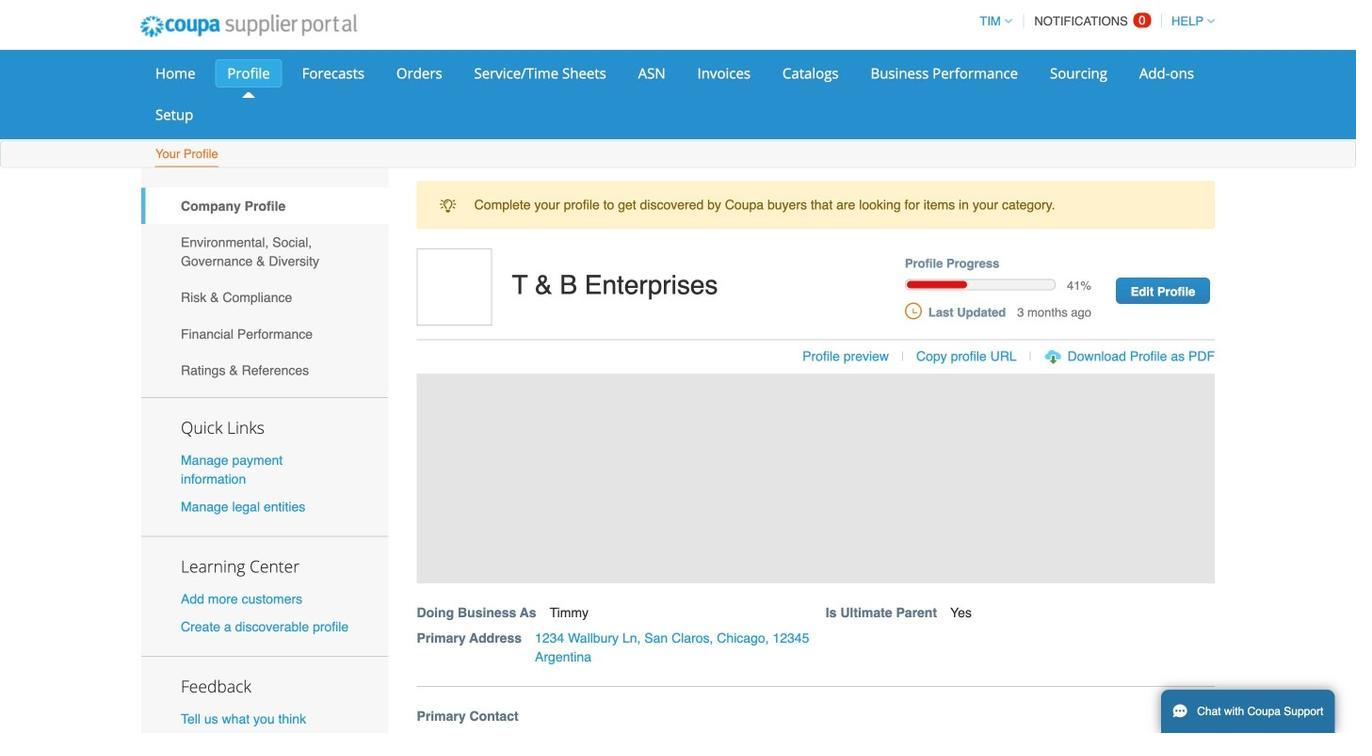 Task type: vqa. For each thing, say whether or not it's contained in the screenshot.
Coupa Supplier Portal image
yes



Task type: locate. For each thing, give the bounding box(es) containing it.
alert
[[417, 181, 1215, 229]]

banner
[[410, 249, 1235, 688]]

coupa supplier portal image
[[127, 3, 370, 50]]

navigation
[[972, 3, 1215, 40]]



Task type: describe. For each thing, give the bounding box(es) containing it.
t & b enterprises image
[[417, 249, 492, 326]]

background image
[[417, 374, 1215, 584]]



